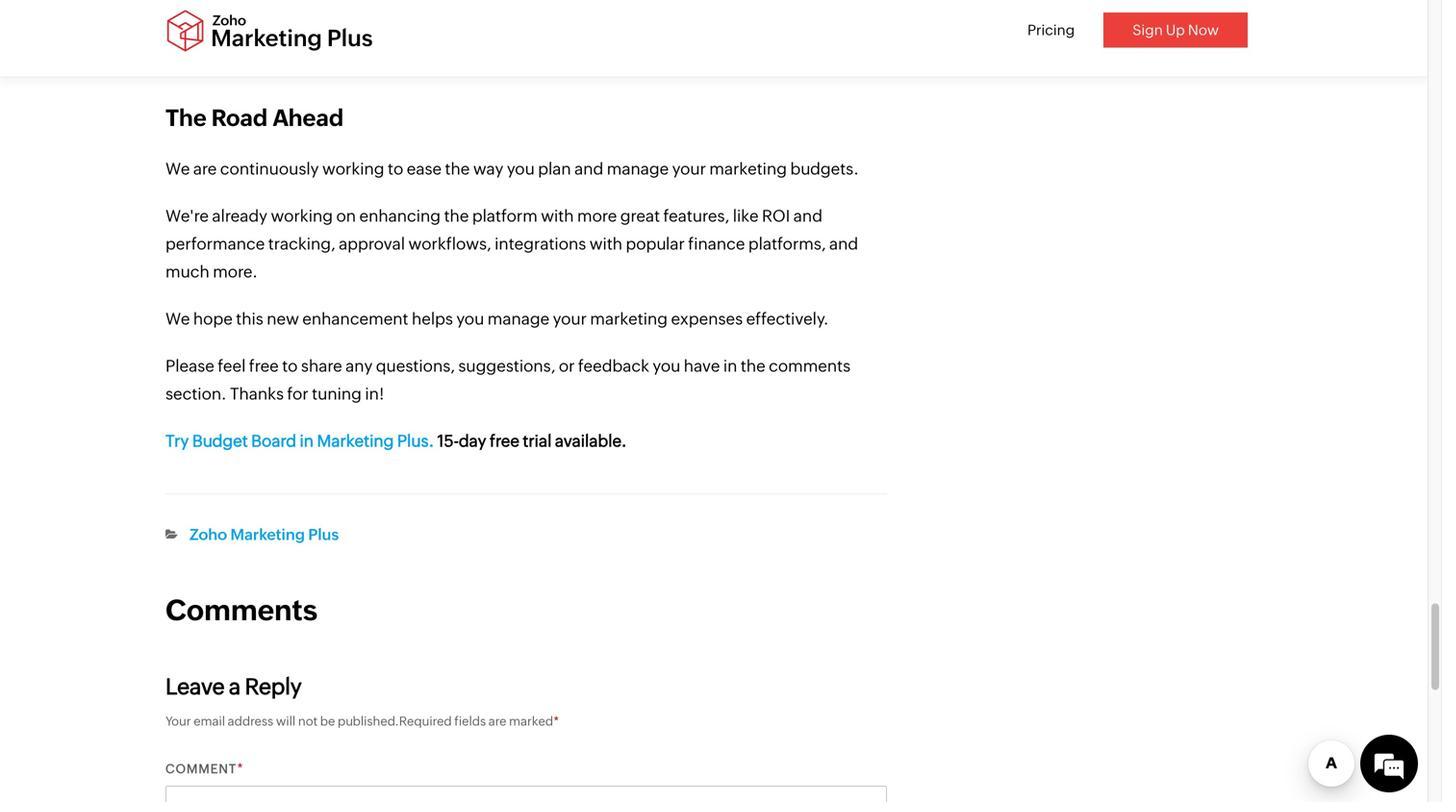 Task type: vqa. For each thing, say whether or not it's contained in the screenshot.
AM
no



Task type: locate. For each thing, give the bounding box(es) containing it.
right
[[542, 57, 578, 76]]

marketing up feedback
[[590, 310, 668, 328]]

in right board
[[300, 432, 314, 451]]

in left single
[[738, 30, 752, 48]]

0 vertical spatial we
[[166, 159, 190, 178]]

for
[[287, 385, 309, 403]]

2 vertical spatial marketing
[[590, 310, 668, 328]]

marketing
[[317, 432, 394, 451], [230, 526, 305, 544]]

the inside 'the marketing head of zylker travels can quickly review all the expenditures in a single dashboard and to ensure that everything is on the right track.'
[[166, 30, 194, 48]]

hope
[[193, 310, 233, 328]]

1 vertical spatial marketing
[[230, 526, 305, 544]]

1 vertical spatial working
[[271, 207, 333, 225]]

1 horizontal spatial *
[[553, 714, 559, 729]]

0 horizontal spatial manage
[[488, 310, 550, 328]]

zoho marketing plus link
[[190, 526, 339, 544]]

0 horizontal spatial free
[[249, 357, 279, 375]]

with up integrations
[[541, 207, 574, 225]]

the inside please feel free to share any questions, suggestions, or feedback you have in the comments section. thanks for tuning in!
[[741, 357, 766, 375]]

not
[[298, 714, 318, 729]]

travels
[[388, 30, 441, 48]]

0 horizontal spatial are
[[193, 159, 217, 178]]

the left way
[[445, 159, 470, 178]]

the
[[166, 30, 194, 48], [166, 105, 207, 132]]

1 horizontal spatial with
[[590, 235, 623, 253]]

0 vertical spatial are
[[193, 159, 217, 178]]

to up for on the left
[[282, 357, 298, 375]]

new
[[267, 310, 299, 328]]

0 vertical spatial to
[[283, 57, 299, 76]]

to down head
[[283, 57, 299, 76]]

working up tracking,
[[271, 207, 333, 225]]

manage
[[607, 159, 669, 178], [488, 310, 550, 328]]

and
[[251, 57, 280, 76], [575, 159, 604, 178], [794, 207, 823, 225], [830, 235, 859, 253]]

questions,
[[376, 357, 455, 375]]

free inside please feel free to share any questions, suggestions, or feedback you have in the comments section. thanks for tuning in!
[[249, 357, 279, 375]]

manage up suggestions, on the top left of the page
[[488, 310, 550, 328]]

the for the marketing head of zylker travels can quickly review all the expenditures in a single dashboard and to ensure that everything is on the right track.
[[166, 30, 194, 48]]

now
[[1188, 22, 1219, 38]]

please feel free to share any questions, suggestions, or feedback you have in the comments section. thanks for tuning in!
[[166, 357, 851, 403]]

1 vertical spatial the
[[166, 105, 207, 132]]

be
[[320, 714, 335, 729]]

0 vertical spatial free
[[249, 357, 279, 375]]

working inside we're already working on enhancing the platform with more great features, like roi and performance tracking, approval workflows, integrations with popular finance platforms, and much more.
[[271, 207, 333, 225]]

0 horizontal spatial *
[[237, 761, 243, 776]]

features, like
[[664, 207, 759, 225]]

marketing up roi at the top right of the page
[[710, 159, 787, 178]]

please
[[166, 357, 214, 375]]

1 vertical spatial free
[[490, 432, 520, 451]]

platform
[[472, 207, 538, 225]]

head
[[278, 30, 316, 48]]

in!
[[365, 385, 385, 403]]

are up we're
[[193, 159, 217, 178]]

2 the from the top
[[166, 105, 207, 132]]

0 vertical spatial a
[[756, 30, 765, 48]]

tuning
[[312, 385, 362, 403]]

you inside please feel free to share any questions, suggestions, or feedback you have in the comments section. thanks for tuning in!
[[653, 357, 681, 375]]

your up or
[[553, 310, 587, 328]]

effectively.
[[746, 310, 829, 328]]

in inside 'the marketing head of zylker travels can quickly review all the expenditures in a single dashboard and to ensure that everything is on the right track.'
[[738, 30, 752, 48]]

2 vertical spatial to
[[282, 357, 298, 375]]

to left 'ease' in the top left of the page
[[388, 159, 403, 178]]

we hope this new enhancement helps you manage your marketing expenses effectively.
[[166, 310, 829, 328]]

in for a
[[738, 30, 752, 48]]

email
[[194, 714, 225, 729]]

1 the from the top
[[166, 30, 194, 48]]

* down address
[[237, 761, 243, 776]]

a up address
[[229, 674, 241, 700]]

1 vertical spatial in
[[724, 357, 738, 375]]

day
[[459, 432, 487, 451]]

on up approval
[[336, 207, 356, 225]]

performance
[[166, 235, 265, 253]]

finance
[[688, 235, 745, 253]]

feedback
[[578, 357, 650, 375]]

reply
[[245, 674, 302, 700]]

to inside 'the marketing head of zylker travels can quickly review all the expenditures in a single dashboard and to ensure that everything is on the right track.'
[[283, 57, 299, 76]]

the up dashboard
[[166, 30, 194, 48]]

2 vertical spatial in
[[300, 432, 314, 451]]

is
[[475, 57, 487, 76]]

a left single
[[756, 30, 765, 48]]

0 vertical spatial on
[[490, 57, 510, 76]]

1 horizontal spatial a
[[756, 30, 765, 48]]

much
[[166, 262, 210, 281]]

0 vertical spatial you
[[507, 159, 535, 178]]

and right plan
[[575, 159, 604, 178]]

* up comment text box in the bottom of the page
[[553, 714, 559, 729]]

working
[[322, 159, 385, 178], [271, 207, 333, 225]]

1 vertical spatial on
[[336, 207, 356, 225]]

in inside please feel free to share any questions, suggestions, or feedback you have in the comments section. thanks for tuning in!
[[724, 357, 738, 375]]

the right have
[[741, 357, 766, 375]]

1 vertical spatial we
[[166, 310, 190, 328]]

1 horizontal spatial are
[[489, 714, 507, 729]]

ahead
[[273, 105, 344, 132]]

2 horizontal spatial you
[[653, 357, 681, 375]]

share
[[301, 357, 342, 375]]

we up we're
[[166, 159, 190, 178]]

we left hope
[[166, 310, 190, 328]]

with
[[541, 207, 574, 225], [590, 235, 623, 253]]

2 we from the top
[[166, 310, 190, 328]]

in right have
[[724, 357, 738, 375]]

1 vertical spatial are
[[489, 714, 507, 729]]

free up "thanks"
[[249, 357, 279, 375]]

1 horizontal spatial in
[[724, 357, 738, 375]]

workflows,
[[409, 235, 491, 253]]

ensure
[[302, 57, 353, 76]]

1 horizontal spatial marketing
[[590, 310, 668, 328]]

2 horizontal spatial marketing
[[710, 159, 787, 178]]

enhancing the
[[359, 207, 469, 225]]

of
[[320, 30, 335, 48]]

marketing
[[197, 30, 275, 48], [710, 159, 787, 178], [590, 310, 668, 328]]

and down head
[[251, 57, 280, 76]]

free
[[249, 357, 279, 375], [490, 432, 520, 451]]

2 vertical spatial you
[[653, 357, 681, 375]]

1 vertical spatial marketing
[[710, 159, 787, 178]]

will
[[276, 714, 296, 729]]

0 vertical spatial with
[[541, 207, 574, 225]]

marketing up dashboard
[[197, 30, 275, 48]]

1 horizontal spatial on
[[490, 57, 510, 76]]

integrations
[[495, 235, 586, 253]]

15-
[[438, 432, 459, 451]]

0 vertical spatial the
[[166, 30, 194, 48]]

0 vertical spatial marketing
[[317, 432, 394, 451]]

1 vertical spatial with
[[590, 235, 623, 253]]

you right helps
[[456, 310, 484, 328]]

0 horizontal spatial your
[[553, 310, 587, 328]]

comment *
[[166, 761, 243, 776]]

1 vertical spatial manage
[[488, 310, 550, 328]]

we for we are continuously working to ease the way you plan and manage your marketing budgets.
[[166, 159, 190, 178]]

your up features, like
[[672, 159, 706, 178]]

your
[[166, 714, 191, 729]]

marketing down tuning
[[317, 432, 394, 451]]

1 we from the top
[[166, 159, 190, 178]]

published.
[[338, 714, 399, 729]]

0 vertical spatial in
[[738, 30, 752, 48]]

1 vertical spatial a
[[229, 674, 241, 700]]

1 vertical spatial your
[[553, 310, 587, 328]]

1 horizontal spatial your
[[672, 159, 706, 178]]

with down more great
[[590, 235, 623, 253]]

0 horizontal spatial marketing
[[197, 30, 275, 48]]

roi
[[762, 207, 790, 225]]

1 horizontal spatial manage
[[607, 159, 669, 178]]

and right platforms, at top
[[830, 235, 859, 253]]

manage up more great
[[607, 159, 669, 178]]

in
[[738, 30, 752, 48], [724, 357, 738, 375], [300, 432, 314, 451]]

sign
[[1133, 22, 1163, 38]]

0 horizontal spatial on
[[336, 207, 356, 225]]

popular
[[626, 235, 685, 253]]

working down ahead on the left top
[[322, 159, 385, 178]]

1 vertical spatial *
[[237, 761, 243, 776]]

free right day
[[490, 432, 520, 451]]

zoho marketing plus
[[190, 526, 339, 544]]

2 horizontal spatial in
[[738, 30, 752, 48]]

on inside we're already working on enhancing the platform with more great features, like roi and performance tracking, approval workflows, integrations with popular finance platforms, and much more.
[[336, 207, 356, 225]]

0 horizontal spatial with
[[541, 207, 574, 225]]

try budget board in marketing plus. link
[[166, 432, 438, 451]]

1 vertical spatial you
[[456, 310, 484, 328]]

marketing left plus
[[230, 526, 305, 544]]

are
[[193, 159, 217, 178], [489, 714, 507, 729]]

are right fields on the left of the page
[[489, 714, 507, 729]]

0 vertical spatial working
[[322, 159, 385, 178]]

on right is
[[490, 57, 510, 76]]

0 vertical spatial marketing
[[197, 30, 275, 48]]

that
[[357, 57, 387, 76]]

you left have
[[653, 357, 681, 375]]

you right way
[[507, 159, 535, 178]]

0 horizontal spatial you
[[456, 310, 484, 328]]

the left road
[[166, 105, 207, 132]]

comment
[[166, 762, 237, 776]]



Task type: describe. For each thing, give the bounding box(es) containing it.
tracking,
[[268, 235, 336, 253]]

1 horizontal spatial marketing
[[317, 432, 394, 451]]

sign up now
[[1133, 22, 1219, 38]]

0 horizontal spatial a
[[229, 674, 241, 700]]

track.
[[581, 57, 625, 76]]

marked
[[509, 714, 553, 729]]

0 horizontal spatial marketing
[[230, 526, 305, 544]]

all
[[587, 30, 604, 48]]

budget
[[192, 432, 248, 451]]

feel
[[218, 357, 246, 375]]

a inside 'the marketing head of zylker travels can quickly review all the expenditures in a single dashboard and to ensure that everything is on the right track.'
[[756, 30, 765, 48]]

we for we hope this new enhancement helps you manage your marketing expenses effectively.
[[166, 310, 190, 328]]

marketing inside 'the marketing head of zylker travels can quickly review all the expenditures in a single dashboard and to ensure that everything is on the right track.'
[[197, 30, 275, 48]]

suggestions,
[[458, 357, 556, 375]]

comments
[[166, 594, 318, 627]]

your email address will not be published. required fields are marked *
[[166, 714, 559, 729]]

in for the
[[724, 357, 738, 375]]

leave a reply
[[166, 674, 302, 700]]

have
[[684, 357, 720, 375]]

1 vertical spatial to
[[388, 159, 403, 178]]

and right roi at the top right of the page
[[794, 207, 823, 225]]

available.
[[555, 432, 627, 451]]

we are continuously working to ease the way you plan and manage your marketing budgets.
[[166, 159, 859, 178]]

up
[[1166, 22, 1185, 38]]

budgets.
[[791, 159, 859, 178]]

required
[[399, 714, 452, 729]]

the right all
[[607, 30, 632, 48]]

the for the road ahead
[[166, 105, 207, 132]]

to inside please feel free to share any questions, suggestions, or feedback you have in the comments section. thanks for tuning in!
[[282, 357, 298, 375]]

more.
[[213, 262, 258, 281]]

helps
[[412, 310, 453, 328]]

everything
[[390, 57, 472, 76]]

quickly
[[475, 30, 530, 48]]

expenses
[[671, 310, 743, 328]]

on inside 'the marketing head of zylker travels can quickly review all the expenditures in a single dashboard and to ensure that everything is on the right track.'
[[490, 57, 510, 76]]

plus.
[[397, 432, 434, 451]]

enhancement
[[302, 310, 409, 328]]

trial
[[523, 432, 552, 451]]

more great
[[577, 207, 660, 225]]

we're already working on enhancing the platform with more great features, like roi and performance tracking, approval workflows, integrations with popular finance platforms, and much more.
[[166, 207, 859, 281]]

0 horizontal spatial in
[[300, 432, 314, 451]]

road
[[211, 105, 268, 132]]

section.
[[166, 385, 227, 403]]

approval
[[339, 235, 405, 253]]

we're
[[166, 207, 209, 225]]

fields
[[454, 714, 486, 729]]

1 horizontal spatial you
[[507, 159, 535, 178]]

expenditures
[[635, 30, 735, 48]]

the marketing head of zylker travels can quickly review all the expenditures in a single dashboard and to ensure that everything is on the right track.
[[166, 30, 813, 76]]

the road ahead
[[166, 105, 350, 132]]

already
[[212, 207, 268, 225]]

single
[[768, 30, 813, 48]]

ease
[[407, 159, 442, 178]]

or
[[559, 357, 575, 375]]

any
[[346, 357, 373, 375]]

1 horizontal spatial free
[[490, 432, 520, 451]]

plan
[[538, 159, 571, 178]]

pricing
[[1028, 22, 1075, 38]]

board
[[251, 432, 296, 451]]

pricing link
[[1028, 22, 1075, 38]]

Comment text field
[[166, 786, 887, 803]]

platforms,
[[749, 235, 826, 253]]

zoho
[[190, 526, 227, 544]]

address
[[228, 714, 273, 729]]

review
[[534, 30, 584, 48]]

the left right
[[513, 57, 538, 76]]

can
[[444, 30, 472, 48]]

0 vertical spatial your
[[672, 159, 706, 178]]

0 vertical spatial manage
[[607, 159, 669, 178]]

continuously
[[220, 159, 319, 178]]

leave
[[166, 674, 225, 700]]

this
[[236, 310, 264, 328]]

0 vertical spatial *
[[553, 714, 559, 729]]

plus
[[308, 526, 339, 544]]

and inside 'the marketing head of zylker travels can quickly review all the expenditures in a single dashboard and to ensure that everything is on the right track.'
[[251, 57, 280, 76]]

thanks
[[230, 385, 284, 403]]

way
[[473, 159, 504, 178]]

try budget board in marketing plus. 15-day free trial available.
[[166, 432, 630, 451]]

comments
[[769, 357, 851, 375]]

folder open image
[[166, 529, 178, 541]]

try
[[166, 432, 189, 451]]

sign up now link
[[1104, 13, 1248, 48]]



